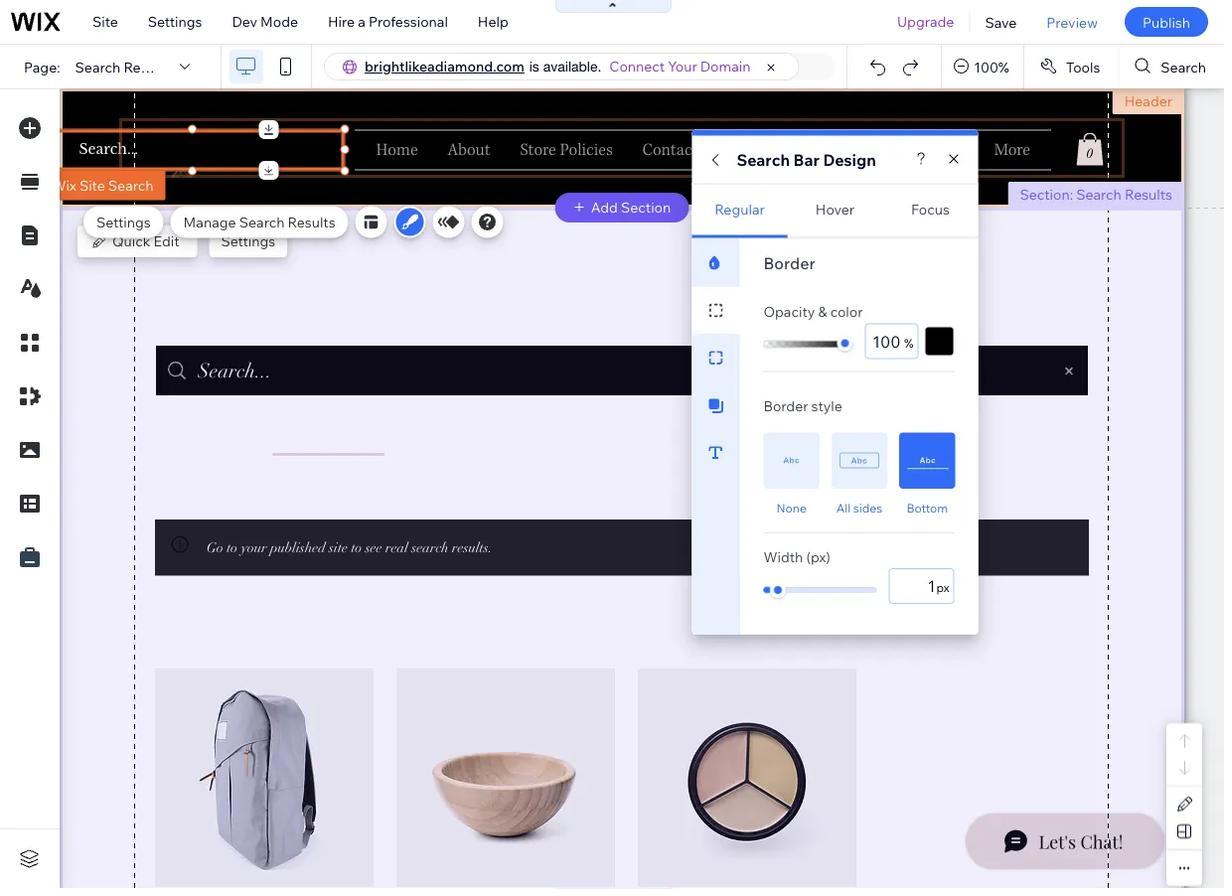 Task type: locate. For each thing, give the bounding box(es) containing it.
2 vertical spatial settings
[[221, 233, 275, 250]]

2 border from the top
[[764, 397, 809, 414]]

section
[[621, 199, 671, 216]]

border for border style
[[764, 397, 809, 414]]

save button
[[970, 0, 1032, 44]]

results for manage search results
[[288, 213, 335, 231]]

style
[[812, 397, 843, 414]]

100% button
[[942, 45, 1024, 88]]

hover
[[816, 201, 855, 218]]

design
[[823, 150, 876, 169]]

site
[[92, 13, 118, 30], [79, 176, 105, 194]]

professional
[[369, 13, 448, 30]]

1 vertical spatial border
[[764, 397, 809, 414]]

regular
[[715, 201, 765, 218]]

search results
[[75, 58, 171, 75]]

search button
[[1119, 45, 1224, 88]]

site right wix
[[79, 176, 105, 194]]

0 horizontal spatial results
[[124, 58, 171, 75]]

dev mode
[[232, 13, 298, 30]]

2 vertical spatial results
[[288, 213, 335, 231]]

1 border from the top
[[764, 253, 816, 273]]

width
[[764, 548, 803, 566]]

2 horizontal spatial results
[[1125, 186, 1173, 203]]

&
[[818, 303, 827, 320]]

bar
[[794, 150, 820, 169]]

0 vertical spatial border
[[764, 253, 816, 273]]

tools
[[1066, 58, 1101, 75]]

settings
[[148, 13, 202, 30], [96, 213, 151, 231], [221, 233, 275, 250]]

tools button
[[1025, 45, 1118, 88]]

is
[[529, 58, 540, 75]]

search
[[75, 58, 121, 75], [1161, 58, 1207, 75], [737, 150, 790, 169], [108, 176, 154, 194], [1077, 186, 1122, 203], [239, 213, 285, 231]]

settings down manage search results on the left top
[[221, 233, 275, 250]]

add section button
[[555, 193, 689, 223]]

border left style
[[764, 397, 809, 414]]

manage search results
[[183, 213, 335, 231]]

1 vertical spatial results
[[1125, 186, 1173, 203]]

add
[[591, 199, 618, 216]]

section:
[[1020, 186, 1073, 203]]

None text field
[[865, 324, 919, 359], [889, 568, 955, 604], [865, 324, 919, 359], [889, 568, 955, 604]]

quick edit
[[112, 233, 179, 250]]

width (px)
[[764, 548, 831, 566]]

add section
[[591, 199, 671, 216]]

search inside search button
[[1161, 58, 1207, 75]]

color
[[831, 303, 863, 320]]

results
[[124, 58, 171, 75], [1125, 186, 1173, 203], [288, 213, 335, 231]]

settings up quick
[[96, 213, 151, 231]]

settings up search results
[[148, 13, 202, 30]]

1 horizontal spatial results
[[288, 213, 335, 231]]

opacity
[[764, 303, 815, 320]]

site up search results
[[92, 13, 118, 30]]

your
[[668, 58, 697, 75]]

none
[[777, 500, 807, 515]]

border up opacity
[[764, 253, 816, 273]]

dev
[[232, 13, 257, 30]]

border
[[764, 253, 816, 273], [764, 397, 809, 414]]

a
[[358, 13, 366, 30]]



Task type: describe. For each thing, give the bounding box(es) containing it.
0 vertical spatial site
[[92, 13, 118, 30]]

preview button
[[1032, 0, 1113, 44]]

all
[[837, 500, 851, 515]]

1 vertical spatial site
[[79, 176, 105, 194]]

search bar design
[[737, 150, 876, 169]]

wix site search
[[52, 176, 154, 194]]

edit
[[154, 233, 179, 250]]

preview
[[1047, 13, 1098, 31]]

1 vertical spatial settings
[[96, 213, 151, 231]]

brightlikeadiamond.com
[[365, 58, 525, 75]]

domain
[[701, 58, 751, 75]]

bottom
[[907, 500, 948, 515]]

100%
[[974, 58, 1010, 75]]

section: search results
[[1020, 186, 1173, 203]]

manage
[[183, 213, 236, 231]]

available.
[[543, 58, 602, 75]]

0 vertical spatial results
[[124, 58, 171, 75]]

is available. connect your domain
[[529, 58, 751, 75]]

sides
[[854, 500, 883, 515]]

hire a professional
[[328, 13, 448, 30]]

publish
[[1143, 13, 1191, 31]]

wix
[[52, 176, 76, 194]]

mode
[[261, 13, 298, 30]]

border for border
[[764, 253, 816, 273]]

all sides
[[837, 500, 883, 515]]

hire
[[328, 13, 355, 30]]

publish button
[[1125, 7, 1209, 37]]

results for section: search results
[[1125, 186, 1173, 203]]

help
[[478, 13, 509, 30]]

quick
[[112, 233, 150, 250]]

save
[[985, 13, 1017, 31]]

focus
[[911, 201, 950, 218]]

opacity & color
[[764, 303, 863, 320]]

0 vertical spatial settings
[[148, 13, 202, 30]]

header
[[1125, 92, 1173, 110]]

shadow
[[764, 398, 817, 415]]

upgrade
[[897, 13, 955, 30]]

border style
[[764, 397, 843, 414]]

connect
[[610, 58, 665, 75]]

(px)
[[807, 548, 831, 566]]



Task type: vqa. For each thing, say whether or not it's contained in the screenshot.
middle the settings
yes



